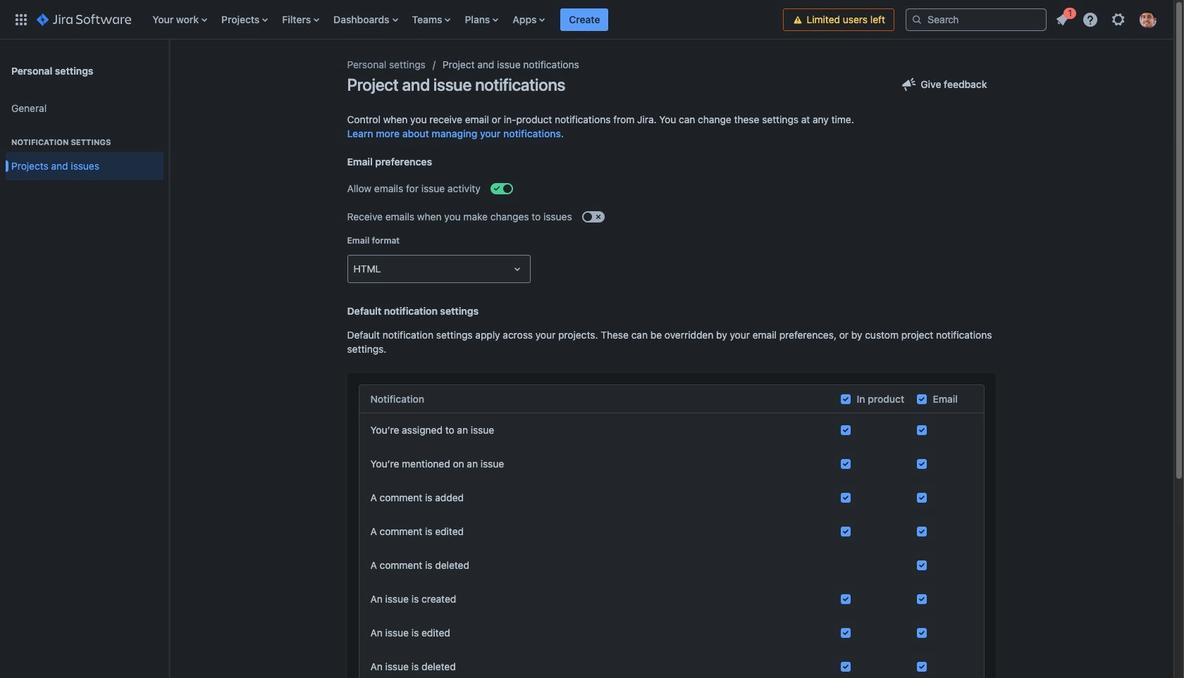 Task type: vqa. For each thing, say whether or not it's contained in the screenshot.
HELP IMAGE
yes



Task type: describe. For each thing, give the bounding box(es) containing it.
0 horizontal spatial list item
[[561, 0, 609, 39]]

Search field
[[906, 8, 1047, 31]]

1 horizontal spatial list item
[[1050, 5, 1077, 31]]

settings image
[[1110, 11, 1127, 28]]

your profile and settings image
[[1140, 11, 1157, 28]]

primary element
[[8, 0, 784, 39]]

2 group from the top
[[6, 123, 164, 185]]

notifications image
[[1054, 11, 1071, 28]]

1 group from the top
[[6, 90, 164, 189]]

0 horizontal spatial list
[[145, 0, 784, 39]]



Task type: locate. For each thing, give the bounding box(es) containing it.
heading
[[6, 137, 164, 148]]

list
[[145, 0, 784, 39], [1050, 5, 1165, 32]]

appswitcher icon image
[[13, 11, 30, 28]]

banner
[[0, 0, 1174, 39]]

help image
[[1082, 11, 1099, 28]]

sidebar navigation image
[[154, 56, 185, 85]]

None text field
[[354, 262, 356, 276]]

jira software image
[[37, 11, 131, 28], [37, 11, 131, 28]]

group
[[6, 90, 164, 189], [6, 123, 164, 185]]

open image
[[509, 261, 526, 278]]

None search field
[[906, 8, 1047, 31]]

list item
[[561, 0, 609, 39], [1050, 5, 1077, 31]]

search image
[[912, 14, 923, 25]]

1 horizontal spatial list
[[1050, 5, 1165, 32]]



